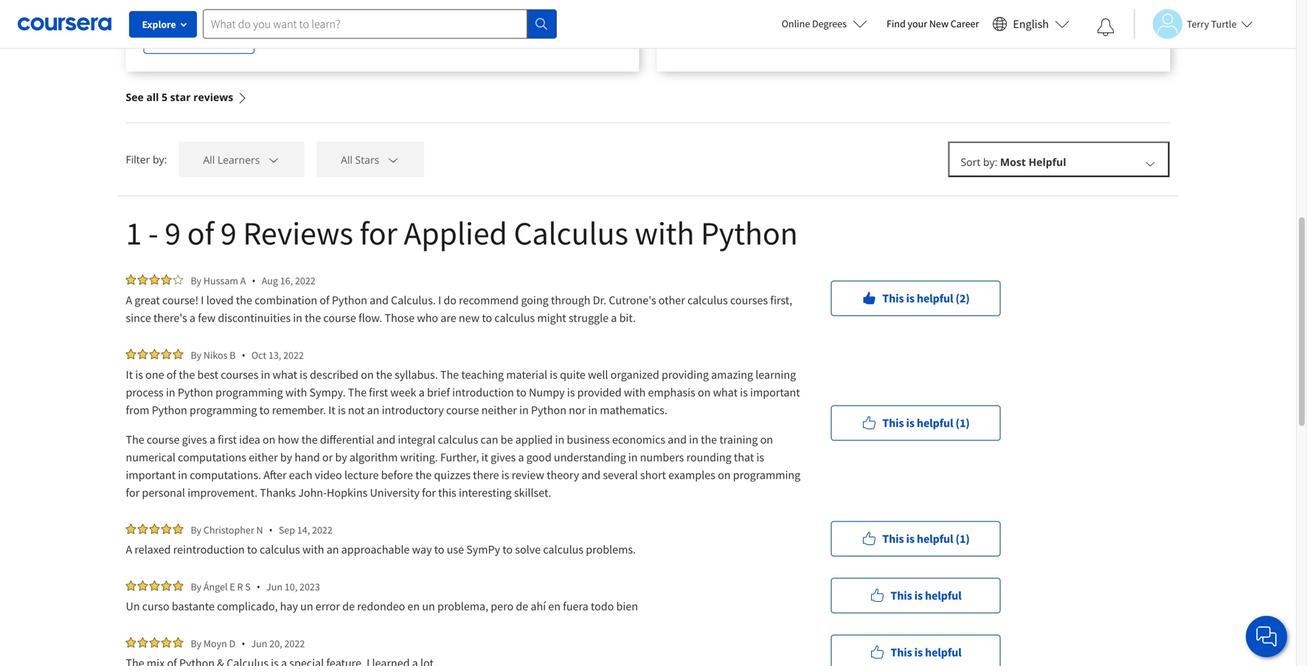 Task type: describe. For each thing, give the bounding box(es) containing it.
sympy.
[[310, 385, 346, 400]]

r
[[237, 580, 243, 594]]

all
[[146, 90, 159, 104]]

s
[[245, 580, 251, 594]]

providing
[[662, 367, 709, 382]]

combination
[[255, 293, 317, 308]]

2 un from the left
[[422, 599, 435, 614]]

calculus inside the course gives a first idea on how the differential and integral calculus can be applied in business economics and in the training on numerical computations either by hand or by algorithm writing. further, it gives a good understanding in numbers rounding that is important in computations. after each video lecture before the quizzes there is review theory and several short examples on programming for personal improvement. thanks john-hopkins university for this interesting skillset.
[[438, 432, 478, 447]]

find your new career
[[887, 17, 979, 30]]

new
[[459, 311, 480, 325]]

calculus down sep
[[260, 542, 300, 557]]

calculus.
[[391, 293, 436, 308]]

0 horizontal spatial gives
[[182, 432, 207, 447]]

bit.
[[620, 311, 636, 325]]

with up remember.
[[285, 385, 307, 400]]

jun inside the by moyn d • jun 20, 2022
[[251, 637, 267, 650]]

see
[[126, 90, 144, 104]]

this for a great course! i loved the combination of python and calculus. i do recommend going through dr. cutrone's other calculus courses first, since there's a few discontinuities in the course flow. those who are new to calculus might struggle a bit.
[[883, 291, 904, 306]]

it is one of the best courses in what is described on the syllabus. the teaching material is quite well organized providing amazing learning process in python programming with sympy. the first week a brief introduction to numpy is provided with emphasis on what is important from python programming to remember. it is not an introductory course neither in python nor in mathematics.
[[126, 367, 803, 418]]

problema,
[[438, 599, 489, 614]]

courses inside the a great course! i loved the combination of python and calculus. i do recommend going through dr. cutrone's other calculus courses first, since there's a few discontinuities in the course flow. those who are new to calculus might struggle a bit.
[[730, 293, 768, 308]]

20,
[[270, 637, 282, 650]]

helpful for a relaxed reintroduction to calculus with an approachable way to use sympy to solve calculus problems.
[[917, 532, 954, 546]]

2 de from the left
[[516, 599, 528, 614]]

by for bastante
[[191, 580, 202, 594]]

a left good
[[518, 450, 524, 465]]

by inside by nikos b • oct 13, 2022
[[191, 349, 202, 362]]

courses inside it is one of the best courses in what is described on the syllabus. the teaching material is quite well organized providing amazing learning process in python programming with sympy. the first week a brief introduction to numpy is provided with emphasis on what is important from python programming to remember. it is not an introductory course neither in python nor in mathematics.
[[221, 367, 259, 382]]

2 en from the left
[[548, 599, 561, 614]]

hussam
[[204, 274, 238, 287]]

in right process
[[166, 385, 175, 400]]

by inside the by moyn d • jun 20, 2022
[[191, 637, 202, 650]]

video
[[315, 468, 342, 483]]

2 horizontal spatial chevron down image
[[1144, 157, 1157, 170]]

helpful? button
[[144, 18, 255, 54]]

interesting
[[459, 486, 512, 500]]

turtle
[[1212, 17, 1237, 31]]

star
[[170, 90, 191, 104]]

best
[[197, 367, 218, 382]]

ángel
[[204, 580, 228, 594]]

by for reintroduction
[[191, 524, 202, 537]]

after
[[264, 468, 287, 483]]

discontinuities
[[218, 311, 291, 325]]

the up rounding
[[701, 432, 717, 447]]

1 i from the left
[[201, 293, 204, 308]]

in right applied
[[555, 432, 565, 447]]

computations.
[[190, 468, 261, 483]]

by ángel e r s • jun 10, 2023
[[191, 580, 320, 594]]

jun inside the by ángel e r s • jun 10, 2023
[[266, 580, 283, 594]]

terry turtle
[[1187, 17, 1237, 31]]

of for reviews
[[187, 213, 214, 253]]

a left bit.
[[611, 311, 617, 325]]

applied
[[404, 213, 508, 253]]

first,
[[771, 293, 793, 308]]

this is helpful for 20,
[[891, 645, 962, 660]]

show notifications image
[[1097, 18, 1115, 36]]

• for by christopher n • sep 14, 2022
[[269, 523, 273, 537]]

2023
[[300, 580, 320, 594]]

to up idea
[[260, 403, 270, 418]]

all learners
[[203, 153, 260, 167]]

a great course! i loved the combination of python and calculus. i do recommend going through dr. cutrone's other calculus courses first, since there's a few discontinuities in the course flow. those who are new to calculus might struggle a bit.
[[126, 293, 795, 325]]

in down economics
[[629, 450, 638, 465]]

and up numbers
[[668, 432, 687, 447]]

by christopher n • sep 14, 2022
[[191, 523, 333, 537]]

algorithm
[[350, 450, 398, 465]]

with down the organized
[[624, 385, 646, 400]]

1 horizontal spatial the
[[348, 385, 367, 400]]

thanks
[[260, 486, 296, 500]]

approachable
[[341, 542, 410, 557]]

on down rounding
[[718, 468, 731, 483]]

see all 5 star reviews button
[[126, 72, 248, 122]]

in inside the a great course! i loved the combination of python and calculus. i do recommend going through dr. cutrone's other calculus courses first, since there's a few discontinuities in the course flow. those who are new to calculus might struggle a bit.
[[293, 311, 302, 325]]

there's
[[153, 311, 187, 325]]

complicado,
[[217, 599, 278, 614]]

all for all stars
[[341, 153, 353, 167]]

christopher
[[204, 524, 254, 537]]

on right training
[[761, 432, 773, 447]]

loved
[[206, 293, 234, 308]]

or
[[322, 450, 333, 465]]

john-
[[298, 486, 327, 500]]

writing.
[[400, 450, 438, 465]]

1 de from the left
[[342, 599, 355, 614]]

since
[[126, 311, 151, 325]]

new
[[930, 17, 949, 30]]

mathematics.
[[600, 403, 668, 418]]

a inside it is one of the best courses in what is described on the syllabus. the teaching material is quite well organized providing amazing learning process in python programming with sympy. the first week a brief introduction to numpy is provided with emphasis on what is important from python programming to remember. it is not an introductory course neither in python nor in mathematics.
[[419, 385, 425, 400]]

this is helpful (1) for by nikos b • oct 13, 2022
[[883, 416, 970, 431]]

a for reintroduction
[[126, 542, 132, 557]]

13,
[[269, 349, 281, 362]]

and down understanding
[[582, 468, 601, 483]]

1
[[126, 213, 142, 253]]

by: for sort
[[984, 155, 998, 169]]

this is helpful (2)
[[883, 291, 970, 306]]

theory
[[547, 468, 579, 483]]

rounding
[[687, 450, 732, 465]]

online
[[782, 17, 810, 30]]

a inside by hussam a • aug 16, 2022
[[240, 274, 246, 287]]

understanding
[[554, 450, 626, 465]]

this is helpful button for •
[[831, 578, 1001, 614]]

on right described
[[361, 367, 374, 382]]

can
[[481, 432, 498, 447]]

nikos
[[204, 349, 228, 362]]

2 i from the left
[[438, 293, 441, 308]]

see all 5 star reviews
[[126, 90, 233, 104]]

the up discontinuities
[[236, 293, 252, 308]]

this is helpful (1) for by christopher n • sep 14, 2022
[[883, 532, 970, 546]]

introductory
[[382, 403, 444, 418]]

hand
[[295, 450, 320, 465]]

going
[[521, 293, 549, 308]]

(2)
[[956, 291, 970, 306]]

course inside the course gives a first idea on how the differential and integral calculus can be applied in business economics and in the training on numerical computations either by hand or by algorithm writing. further, it gives a good understanding in numbers rounding that is important in computations. after each video lecture before the quizzes there is review theory and several short examples on programming for personal improvement. thanks john-hopkins university for this interesting skillset.
[[147, 432, 180, 447]]

introduction
[[452, 385, 514, 400]]

to inside the a great course! i loved the combination of python and calculus. i do recommend going through dr. cutrone's other calculus courses first, since there's a few discontinuities in the course flow. those who are new to calculus might struggle a bit.
[[482, 311, 492, 325]]

english
[[1013, 17, 1049, 31]]

first inside the course gives a first idea on how the differential and integral calculus can be applied in business economics and in the training on numerical computations either by hand or by algorithm writing. further, it gives a good understanding in numbers rounding that is important in computations. after each video lecture before the quizzes there is review theory and several short examples on programming for personal improvement. thanks john-hopkins university for this interesting skillset.
[[218, 432, 237, 447]]

programming inside the course gives a first idea on how the differential and integral calculus can be applied in business economics and in the training on numerical computations either by hand or by algorithm writing. further, it gives a good understanding in numbers rounding that is important in computations. after each video lecture before the quizzes there is review theory and several short examples on programming for personal improvement. thanks john-hopkins university for this interesting skillset.
[[733, 468, 801, 483]]

0 vertical spatial what
[[273, 367, 297, 382]]

the up hand
[[302, 432, 318, 447]]

with up the other
[[635, 213, 695, 253]]

oct
[[251, 349, 266, 362]]

e
[[230, 580, 235, 594]]

curso
[[142, 599, 169, 614]]

by moyn d • jun 20, 2022
[[191, 637, 305, 651]]

learners
[[218, 153, 260, 167]]

and inside the a great course! i loved the combination of python and calculus. i do recommend going through dr. cutrone's other calculus courses first, since there's a few discontinuities in the course flow. those who are new to calculus might struggle a bit.
[[370, 293, 389, 308]]

be
[[501, 432, 513, 447]]

all learners button
[[179, 142, 305, 177]]

star image
[[173, 275, 183, 285]]

well
[[588, 367, 608, 382]]

before
[[381, 468, 413, 483]]

to left solve
[[503, 542, 513, 557]]

through
[[551, 293, 591, 308]]

chevron down image for stars
[[387, 153, 400, 166]]

important inside the course gives a first idea on how the differential and integral calculus can be applied in business economics and in the training on numerical computations either by hand or by algorithm writing. further, it gives a good understanding in numbers rounding that is important in computations. after each video lecture before the quizzes there is review theory and several short examples on programming for personal improvement. thanks john-hopkins university for this interesting skillset.
[[126, 468, 176, 483]]

2 by from the left
[[335, 450, 347, 465]]

python inside the a great course! i loved the combination of python and calculus. i do recommend going through dr. cutrone's other calculus courses first, since there's a few discontinuities in the course flow. those who are new to calculus might struggle a bit.
[[332, 293, 367, 308]]

filter by:
[[126, 152, 167, 166]]

on down providing
[[698, 385, 711, 400]]

1 horizontal spatial for
[[360, 213, 398, 253]]

and up algorithm
[[377, 432, 396, 447]]

0 vertical spatial programming
[[216, 385, 283, 400]]

error
[[316, 599, 340, 614]]

5
[[162, 90, 168, 104]]

sort
[[961, 155, 981, 169]]

by nikos b • oct 13, 2022
[[191, 348, 304, 362]]

reviews
[[243, 213, 353, 253]]

might
[[537, 311, 567, 325]]

calculus right solve
[[543, 542, 584, 557]]

of for best
[[167, 367, 176, 382]]

to down n at the left bottom of page
[[247, 542, 257, 557]]

brief
[[427, 385, 450, 400]]

this is helpful (1) button for by christopher n • sep 14, 2022
[[831, 521, 1001, 557]]

in up personal
[[178, 468, 187, 483]]



Task type: locate. For each thing, give the bounding box(es) containing it.
material
[[506, 367, 548, 382]]

an right not
[[367, 403, 380, 418]]

• for by nikos b • oct 13, 2022
[[242, 348, 246, 362]]

0 vertical spatial course
[[323, 311, 356, 325]]

i left loved
[[201, 293, 204, 308]]

the course gives a first idea on how the differential and integral calculus can be applied in business economics and in the training on numerical computations either by hand or by algorithm writing. further, it gives a good understanding in numbers rounding that is important in computations. after each video lecture before the quizzes there is review theory and several short examples on programming for personal improvement. thanks john-hopkins university for this interesting skillset.
[[126, 432, 803, 500]]

2 all from the left
[[341, 153, 353, 167]]

0 vertical spatial this is helpful
[[891, 588, 962, 603]]

2 9 from the left
[[221, 213, 237, 253]]

0 horizontal spatial un
[[300, 599, 313, 614]]

this is helpful (1) button for by nikos b • oct 13, 2022
[[831, 405, 1001, 441]]

a for course!
[[126, 293, 132, 308]]

0 horizontal spatial the
[[126, 432, 144, 447]]

0 horizontal spatial by
[[280, 450, 292, 465]]

solve
[[515, 542, 541, 557]]

1 9 from the left
[[165, 213, 181, 253]]

each
[[289, 468, 313, 483]]

by inside by hussam a • aug 16, 2022
[[191, 274, 202, 287]]

helpful inside button
[[917, 291, 954, 306]]

0 horizontal spatial 9
[[165, 213, 181, 253]]

week
[[391, 385, 417, 400]]

calculus down going
[[495, 311, 535, 325]]

not
[[348, 403, 365, 418]]

and up "flow."
[[370, 293, 389, 308]]

0 vertical spatial this is helpful (1) button
[[831, 405, 1001, 441]]

• for by moyn d • jun 20, 2022
[[241, 637, 245, 651]]

a left few
[[190, 311, 196, 325]]

of inside it is one of the best courses in what is described on the syllabus. the teaching material is quite well organized providing amazing learning process in python programming with sympy. the first week a brief introduction to numpy is provided with emphasis on what is important from python programming to remember. it is not an introductory course neither in python nor in mathematics.
[[167, 367, 176, 382]]

a left great
[[126, 293, 132, 308]]

1 vertical spatial the
[[348, 385, 367, 400]]

good
[[527, 450, 552, 465]]

of right combination
[[320, 293, 330, 308]]

important down "learning"
[[750, 385, 800, 400]]

0 vertical spatial this is helpful (1)
[[883, 416, 970, 431]]

calculus right the other
[[688, 293, 728, 308]]

0 vertical spatial it
[[126, 367, 133, 382]]

course inside it is one of the best courses in what is described on the syllabus. the teaching material is quite well organized providing amazing learning process in python programming with sympy. the first week a brief introduction to numpy is provided with emphasis on what is important from python programming to remember. it is not an introductory course neither in python nor in mathematics.
[[446, 403, 479, 418]]

0 horizontal spatial it
[[126, 367, 133, 382]]

1 horizontal spatial by:
[[984, 155, 998, 169]]

• left aug on the left top of page
[[252, 274, 256, 288]]

by left moyn
[[191, 637, 202, 650]]

0 vertical spatial (1)
[[956, 416, 970, 431]]

a left brief
[[419, 385, 425, 400]]

chevron down image inside the all stars button
[[387, 153, 400, 166]]

this is helpful (1) button
[[831, 405, 1001, 441], [831, 521, 1001, 557]]

by down how
[[280, 450, 292, 465]]

programming down that
[[733, 468, 801, 483]]

an inside it is one of the best courses in what is described on the syllabus. the teaching material is quite well organized providing amazing learning process in python programming with sympy. the first week a brief introduction to numpy is provided with emphasis on what is important from python programming to remember. it is not an introductory course neither in python nor in mathematics.
[[367, 403, 380, 418]]

on
[[361, 367, 374, 382], [698, 385, 711, 400], [263, 432, 276, 447], [761, 432, 773, 447], [718, 468, 731, 483]]

1 horizontal spatial 9
[[221, 213, 237, 253]]

most
[[1001, 155, 1026, 169]]

this is helpful button for 20,
[[831, 635, 1001, 666]]

is
[[907, 291, 915, 306], [135, 367, 143, 382], [300, 367, 308, 382], [550, 367, 558, 382], [567, 385, 575, 400], [740, 385, 748, 400], [338, 403, 346, 418], [907, 416, 915, 431], [757, 450, 765, 465], [502, 468, 509, 483], [907, 532, 915, 546], [915, 588, 923, 603], [915, 645, 923, 660]]

numpy
[[529, 385, 565, 400]]

0 horizontal spatial i
[[201, 293, 204, 308]]

all left stars
[[341, 153, 353, 167]]

this is helpful for •
[[891, 588, 962, 603]]

0 horizontal spatial de
[[342, 599, 355, 614]]

there
[[473, 468, 499, 483]]

2 horizontal spatial course
[[446, 403, 479, 418]]

by up reintroduction
[[191, 524, 202, 537]]

the up numerical
[[126, 432, 144, 447]]

integral
[[398, 432, 436, 447]]

business
[[567, 432, 610, 447]]

do
[[444, 293, 457, 308]]

1 vertical spatial (1)
[[956, 532, 970, 546]]

2022 inside by nikos b • oct 13, 2022
[[283, 349, 304, 362]]

this for un curso bastante complicado, hay un error de redondeo en un problema, pero de ahí en fuera todo bien
[[891, 588, 912, 603]]

2 horizontal spatial the
[[440, 367, 459, 382]]

un curso bastante complicado, hay un error de redondeo en un problema, pero de ahí en fuera todo bien
[[126, 599, 641, 614]]

en right ahí
[[548, 599, 561, 614]]

16,
[[280, 274, 293, 287]]

1 vertical spatial an
[[327, 542, 339, 557]]

cutrone's
[[609, 293, 656, 308]]

the inside the course gives a first idea on how the differential and integral calculus can be applied in business economics and in the training on numerical computations either by hand or by algorithm writing. further, it gives a good understanding in numbers rounding that is important in computations. after each video lecture before the quizzes there is review theory and several short examples on programming for personal improvement. thanks john-hopkins university for this interesting skillset.
[[126, 432, 144, 447]]

1 horizontal spatial gives
[[491, 450, 516, 465]]

a
[[190, 311, 196, 325], [611, 311, 617, 325], [419, 385, 425, 400], [209, 432, 215, 447], [518, 450, 524, 465]]

other
[[659, 293, 685, 308]]

1 vertical spatial this is helpful (1) button
[[831, 521, 1001, 557]]

helpful for un curso bastante complicado, hay un error de redondeo en un problema, pero de ahí en fuera todo bien
[[925, 588, 962, 603]]

struggle
[[569, 311, 609, 325]]

course left "flow."
[[323, 311, 356, 325]]

None search field
[[203, 9, 557, 39]]

1 vertical spatial courses
[[221, 367, 259, 382]]

2 vertical spatial a
[[126, 542, 132, 557]]

(1) for by nikos b • oct 13, 2022
[[956, 416, 970, 431]]

jun left 10,
[[266, 580, 283, 594]]

calculus up further,
[[438, 432, 478, 447]]

training
[[720, 432, 758, 447]]

the
[[440, 367, 459, 382], [348, 385, 367, 400], [126, 432, 144, 447]]

to left the use
[[434, 542, 445, 557]]

all stars button
[[317, 142, 424, 177]]

process
[[126, 385, 164, 400]]

de right error
[[342, 599, 355, 614]]

2 by from the top
[[191, 349, 202, 362]]

1 this is helpful (1) button from the top
[[831, 405, 1001, 441]]

1 all from the left
[[203, 153, 215, 167]]

• right n at the left bottom of page
[[269, 523, 273, 537]]

sort by: most helpful
[[961, 155, 1067, 169]]

2 (1) from the top
[[956, 532, 970, 546]]

the down "writing."
[[416, 468, 432, 483]]

provided
[[578, 385, 622, 400]]

1 un from the left
[[300, 599, 313, 614]]

chevron down image for learners
[[267, 153, 280, 166]]

1 vertical spatial a
[[126, 293, 132, 308]]

in down combination
[[293, 311, 302, 325]]

either
[[249, 450, 278, 465]]

first left idea
[[218, 432, 237, 447]]

0 horizontal spatial for
[[126, 486, 140, 500]]

sep
[[279, 524, 295, 537]]

2022 inside by christopher n • sep 14, 2022
[[312, 524, 333, 537]]

un left problema,
[[422, 599, 435, 614]]

jun
[[266, 580, 283, 594], [251, 637, 267, 650]]

1 (1) from the top
[[956, 416, 970, 431]]

all stars
[[341, 153, 380, 167]]

english button
[[987, 0, 1076, 48]]

all left learners
[[203, 153, 215, 167]]

2022 for by christopher n • sep 14, 2022
[[312, 524, 333, 537]]

0 horizontal spatial first
[[218, 432, 237, 447]]

in right nor
[[588, 403, 598, 418]]

2022 right 13,
[[283, 349, 304, 362]]

2022 inside the by moyn d • jun 20, 2022
[[284, 637, 305, 650]]

en right redondeo
[[408, 599, 420, 614]]

1 vertical spatial this is helpful button
[[831, 635, 1001, 666]]

terry turtle button
[[1134, 9, 1253, 39]]

de left ahí
[[516, 599, 528, 614]]

0 vertical spatial important
[[750, 385, 800, 400]]

0 horizontal spatial of
[[167, 367, 176, 382]]

a left the relaxed
[[126, 542, 132, 557]]

first inside it is one of the best courses in what is described on the syllabus. the teaching material is quite well organized providing amazing learning process in python programming with sympy. the first week a brief introduction to numpy is provided with emphasis on what is important from python programming to remember. it is not an introductory course neither in python nor in mathematics.
[[369, 385, 388, 400]]

3 by from the top
[[191, 524, 202, 537]]

stars
[[355, 153, 380, 167]]

1 vertical spatial course
[[446, 403, 479, 418]]

2022 right 14,
[[312, 524, 333, 537]]

filter
[[126, 152, 150, 166]]

1 vertical spatial first
[[218, 432, 237, 447]]

filled star image
[[138, 275, 148, 285], [149, 275, 160, 285], [149, 349, 160, 359], [161, 349, 172, 359], [138, 524, 148, 534], [161, 524, 172, 534], [173, 524, 183, 534], [173, 581, 183, 591], [173, 638, 183, 648]]

•
[[252, 274, 256, 288], [242, 348, 246, 362], [269, 523, 273, 537], [257, 580, 260, 594], [241, 637, 245, 651]]

organized
[[611, 367, 660, 382]]

hay
[[280, 599, 298, 614]]

• right s
[[257, 580, 260, 594]]

this for a relaxed reintroduction to calculus with an approachable way to use sympy to solve calculus problems.
[[883, 532, 904, 546]]

2022
[[295, 274, 316, 287], [283, 349, 304, 362], [312, 524, 333, 537], [284, 637, 305, 650]]

your
[[908, 17, 928, 30]]

0 vertical spatial a
[[240, 274, 246, 287]]

1 horizontal spatial en
[[548, 599, 561, 614]]

1 horizontal spatial important
[[750, 385, 800, 400]]

of inside the a great course! i loved the combination of python and calculus. i do recommend going through dr. cutrone's other calculus courses first, since there's a few discontinuities in the course flow. those who are new to calculus might struggle a bit.
[[320, 293, 330, 308]]

9 up hussam
[[221, 213, 237, 253]]

9
[[165, 213, 181, 253], [221, 213, 237, 253]]

0 vertical spatial gives
[[182, 432, 207, 447]]

1 horizontal spatial i
[[438, 293, 441, 308]]

several
[[603, 468, 638, 483]]

in down oct
[[261, 367, 270, 382]]

by for course!
[[191, 274, 202, 287]]

1 vertical spatial it
[[328, 403, 336, 418]]

0 horizontal spatial courses
[[221, 367, 259, 382]]

in up rounding
[[689, 432, 699, 447]]

1 vertical spatial of
[[320, 293, 330, 308]]

terry
[[1187, 17, 1210, 31]]

by left ángel
[[191, 580, 202, 594]]

this inside this is helpful (2) button
[[883, 291, 904, 306]]

on up either
[[263, 432, 276, 447]]

from
[[126, 403, 149, 418]]

2 vertical spatial of
[[167, 367, 176, 382]]

by
[[280, 450, 292, 465], [335, 450, 347, 465]]

to down material
[[516, 385, 527, 400]]

with
[[635, 213, 695, 253], [285, 385, 307, 400], [624, 385, 646, 400], [303, 542, 324, 557]]

1 vertical spatial gives
[[491, 450, 516, 465]]

1 horizontal spatial an
[[367, 403, 380, 418]]

i left do
[[438, 293, 441, 308]]

9 right -
[[165, 213, 181, 253]]

gives down be
[[491, 450, 516, 465]]

helpful for a great course! i loved the combination of python and calculus. i do recommend going through dr. cutrone's other calculus courses first, since there's a few discontinuities in the course flow. those who are new to calculus might struggle a bit.
[[917, 291, 954, 306]]

0 horizontal spatial chevron down image
[[267, 153, 280, 166]]

courses left first,
[[730, 293, 768, 308]]

by inside the by ángel e r s • jun 10, 2023
[[191, 580, 202, 594]]

coursera image
[[18, 12, 111, 36]]

1 horizontal spatial de
[[516, 599, 528, 614]]

0 vertical spatial this is helpful button
[[831, 578, 1001, 614]]

important inside it is one of the best courses in what is described on the syllabus. the teaching material is quite well organized providing amazing learning process in python programming with sympy. the first week a brief introduction to numpy is provided with emphasis on what is important from python programming to remember. it is not an introductory course neither in python nor in mathematics.
[[750, 385, 800, 400]]

2022 inside by hussam a • aug 16, 2022
[[295, 274, 316, 287]]

who
[[417, 311, 438, 325]]

(1) for by christopher n • sep 14, 2022
[[956, 532, 970, 546]]

0 vertical spatial first
[[369, 385, 388, 400]]

programming down 'best'
[[190, 403, 257, 418]]

nor
[[569, 403, 586, 418]]

1 horizontal spatial chevron down image
[[387, 153, 400, 166]]

differential
[[320, 432, 374, 447]]

de
[[342, 599, 355, 614], [516, 599, 528, 614]]

1 vertical spatial programming
[[190, 403, 257, 418]]

all for all learners
[[203, 153, 215, 167]]

d
[[229, 637, 236, 650]]

to down recommend
[[482, 311, 492, 325]]

the up not
[[348, 385, 367, 400]]

jun left 20,
[[251, 637, 267, 650]]

1 vertical spatial jun
[[251, 637, 267, 650]]

2 horizontal spatial for
[[422, 486, 436, 500]]

in
[[293, 311, 302, 325], [261, 367, 270, 382], [166, 385, 175, 400], [520, 403, 529, 418], [588, 403, 598, 418], [555, 432, 565, 447], [689, 432, 699, 447], [629, 450, 638, 465], [178, 468, 187, 483]]

it down sympy.
[[328, 403, 336, 418]]

what down 13,
[[273, 367, 297, 382]]

course!
[[162, 293, 199, 308]]

1 by from the top
[[191, 274, 202, 287]]

important down numerical
[[126, 468, 176, 483]]

• right d
[[241, 637, 245, 651]]

use
[[447, 542, 464, 557]]

gives up 'computations'
[[182, 432, 207, 447]]

2 horizontal spatial of
[[320, 293, 330, 308]]

-
[[148, 213, 158, 253]]

0 horizontal spatial an
[[327, 542, 339, 557]]

it
[[482, 450, 488, 465]]

of right "one"
[[167, 367, 176, 382]]

1 vertical spatial important
[[126, 468, 176, 483]]

5 by from the top
[[191, 637, 202, 650]]

career
[[951, 17, 979, 30]]

1 horizontal spatial what
[[713, 385, 738, 400]]

0 horizontal spatial en
[[408, 599, 420, 614]]

programming down by nikos b • oct 13, 2022
[[216, 385, 283, 400]]

economics
[[612, 432, 666, 447]]

few
[[198, 311, 216, 325]]

this is helpful button
[[831, 578, 1001, 614], [831, 635, 1001, 666]]

the up brief
[[440, 367, 459, 382]]

1 horizontal spatial all
[[341, 153, 353, 167]]

0 horizontal spatial by:
[[153, 152, 167, 166]]

un right hay
[[300, 599, 313, 614]]

by: right filter
[[153, 152, 167, 166]]

how
[[278, 432, 299, 447]]

explore
[[142, 18, 176, 31]]

1 horizontal spatial courses
[[730, 293, 768, 308]]

in right neither
[[520, 403, 529, 418]]

2 vertical spatial the
[[126, 432, 144, 447]]

calculus
[[514, 213, 629, 253]]

1 this is helpful button from the top
[[831, 578, 1001, 614]]

b
[[230, 349, 236, 362]]

the up "week"
[[376, 367, 392, 382]]

0 vertical spatial an
[[367, 403, 380, 418]]

2 vertical spatial programming
[[733, 468, 801, 483]]

by left the nikos
[[191, 349, 202, 362]]

chevron down image
[[267, 153, 280, 166], [387, 153, 400, 166], [1144, 157, 1157, 170]]

1 vertical spatial this is helpful
[[891, 645, 962, 660]]

chat with us image
[[1255, 625, 1279, 649]]

is inside button
[[907, 291, 915, 306]]

that
[[734, 450, 754, 465]]

an left the approachable
[[327, 542, 339, 557]]

1 horizontal spatial it
[[328, 403, 336, 418]]

a up 'computations'
[[209, 432, 215, 447]]

with down 14,
[[303, 542, 324, 557]]

moyn
[[204, 637, 227, 650]]

0 horizontal spatial important
[[126, 468, 176, 483]]

redondeo
[[357, 599, 405, 614]]

0 horizontal spatial course
[[147, 432, 180, 447]]

improvement.
[[188, 486, 258, 500]]

2022 for by moyn d • jun 20, 2022
[[284, 637, 305, 650]]

1 horizontal spatial un
[[422, 599, 435, 614]]

teaching
[[461, 367, 504, 382]]

• for by hussam a • aug 16, 2022
[[252, 274, 256, 288]]

1 vertical spatial what
[[713, 385, 738, 400]]

a inside the a great course! i loved the combination of python and calculus. i do recommend going through dr. cutrone's other calculus courses first, since there's a few discontinuities in the course flow. those who are new to calculus might struggle a bit.
[[126, 293, 132, 308]]

by inside by christopher n • sep 14, 2022
[[191, 524, 202, 537]]

1 horizontal spatial first
[[369, 385, 388, 400]]

0 vertical spatial courses
[[730, 293, 768, 308]]

the left 'best'
[[179, 367, 195, 382]]

course down the introduction
[[446, 403, 479, 418]]

further,
[[440, 450, 479, 465]]

0 horizontal spatial what
[[273, 367, 297, 382]]

1 this is helpful (1) from the top
[[883, 416, 970, 431]]

by right star image
[[191, 274, 202, 287]]

0 vertical spatial the
[[440, 367, 459, 382]]

2 this is helpful from the top
[[891, 645, 962, 660]]

1 horizontal spatial by
[[335, 450, 347, 465]]

courses down b at the bottom
[[221, 367, 259, 382]]

• right b at the bottom
[[242, 348, 246, 362]]

2022 right "16," at top
[[295, 274, 316, 287]]

2 this is helpful button from the top
[[831, 635, 1001, 666]]

0 vertical spatial of
[[187, 213, 214, 253]]

course inside the a great course! i loved the combination of python and calculus. i do recommend going through dr. cutrone's other calculus courses first, since there's a few discontinuities in the course flow. those who are new to calculus might struggle a bit.
[[323, 311, 356, 325]]

4 by from the top
[[191, 580, 202, 594]]

1 this is helpful from the top
[[891, 588, 962, 603]]

1 en from the left
[[408, 599, 420, 614]]

0 vertical spatial jun
[[266, 580, 283, 594]]

by: right sort
[[984, 155, 998, 169]]

2 vertical spatial course
[[147, 432, 180, 447]]

chevron down image inside all learners button
[[267, 153, 280, 166]]

first left "week"
[[369, 385, 388, 400]]

filled star image
[[126, 275, 136, 285], [161, 275, 172, 285], [126, 349, 136, 359], [138, 349, 148, 359], [173, 349, 183, 359], [126, 524, 136, 534], [149, 524, 160, 534], [126, 581, 136, 591], [138, 581, 148, 591], [149, 581, 160, 591], [161, 581, 172, 591], [126, 638, 136, 648], [138, 638, 148, 648], [149, 638, 160, 648], [161, 638, 172, 648]]

what down amazing
[[713, 385, 738, 400]]

2022 for by hussam a • aug 16, 2022
[[295, 274, 316, 287]]

1 horizontal spatial course
[[323, 311, 356, 325]]

what
[[273, 367, 297, 382], [713, 385, 738, 400]]

courses
[[730, 293, 768, 308], [221, 367, 259, 382]]

problems.
[[586, 542, 636, 557]]

course up numerical
[[147, 432, 180, 447]]

2022 right 20,
[[284, 637, 305, 650]]

gives
[[182, 432, 207, 447], [491, 450, 516, 465]]

all inside button
[[203, 153, 215, 167]]

by hussam a • aug 16, 2022
[[191, 274, 316, 288]]

hopkins
[[327, 486, 368, 500]]

one
[[145, 367, 164, 382]]

1 by from the left
[[280, 450, 292, 465]]

all inside button
[[341, 153, 353, 167]]

the
[[236, 293, 252, 308], [305, 311, 321, 325], [179, 367, 195, 382], [376, 367, 392, 382], [302, 432, 318, 447], [701, 432, 717, 447], [416, 468, 432, 483]]

What do you want to learn? text field
[[203, 9, 528, 39]]

helpful
[[917, 291, 954, 306], [917, 416, 954, 431], [917, 532, 954, 546], [925, 588, 962, 603], [925, 645, 962, 660]]

2 this is helpful (1) button from the top
[[831, 521, 1001, 557]]

1 vertical spatial this is helpful (1)
[[883, 532, 970, 546]]

2022 for by nikos b • oct 13, 2022
[[283, 349, 304, 362]]

1 horizontal spatial of
[[187, 213, 214, 253]]

a
[[240, 274, 246, 287], [126, 293, 132, 308], [126, 542, 132, 557]]

reintroduction
[[173, 542, 245, 557]]

the down combination
[[305, 311, 321, 325]]

by: for filter
[[153, 152, 167, 166]]

0 horizontal spatial all
[[203, 153, 215, 167]]

2 this is helpful (1) from the top
[[883, 532, 970, 546]]



Task type: vqa. For each thing, say whether or not it's contained in the screenshot.


